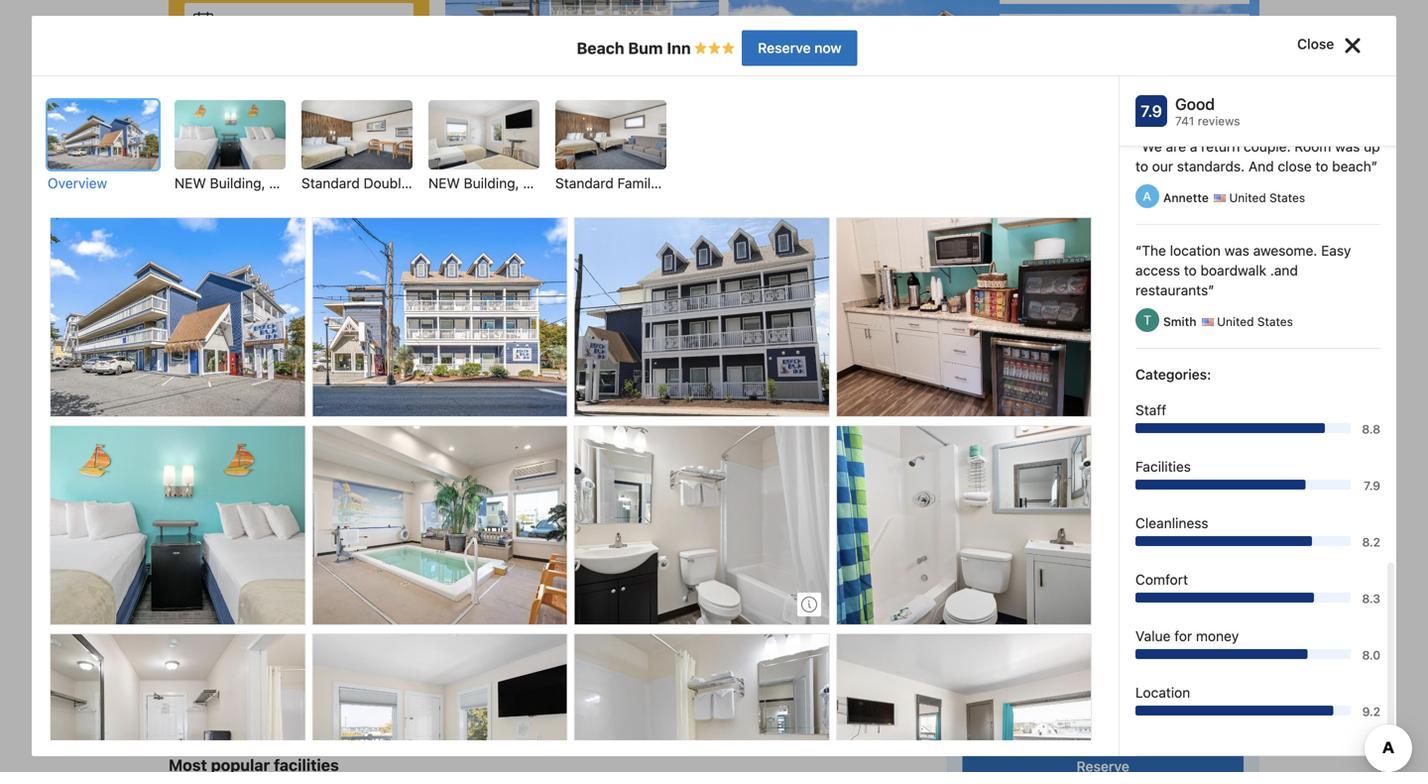 Task type: describe. For each thing, give the bounding box(es) containing it.
13 out of total 29 sustainability steps link
[[994, 661, 1242, 695]]

ocean up prix
[[284, 436, 326, 452]]

pier.
[[169, 654, 197, 671]]

good
[[1176, 95, 1215, 114]]

united states for was
[[1214, 315, 1293, 329]]

4-
[[1051, 486, 1067, 503]]

8.3
[[1362, 592, 1381, 606]]

united states for a
[[1226, 191, 1306, 205]]

there
[[1018, 20, 1059, 35]]

+37 photos link
[[1100, 294, 1260, 403]]

at
[[732, 535, 745, 552]]

0 vertical spatial united
[[1110, 137, 1147, 150]]

out
[[1157, 661, 1177, 675]]

in right activities
[[524, 595, 535, 611]]

8.2
[[1363, 536, 1381, 550]]

room for standard double room
[[413, 175, 450, 191]]

baja
[[729, 456, 757, 472]]

has inside situated in the real heart of ocean city, this property has an excellent location score of 9.2
[[1075, 536, 1096, 551]]

site
[[1194, 592, 1216, 606]]

2 horizontal spatial city
[[634, 635, 659, 651]]

enjoy
[[425, 595, 459, 611]]

standards.
[[1177, 158, 1245, 175]]

reviews
[[1198, 114, 1241, 128]]

a left city
[[658, 535, 665, 552]]

ocean right the harbor,
[[589, 635, 630, 651]]

ocean inside situated in the real heart of ocean city, this property has an excellent location score of 9.2
[[1161, 516, 1200, 531]]

include
[[413, 635, 459, 651]]

apartments
[[291, 122, 355, 136]]

2 horizontal spatial inn
[[440, 476, 459, 492]]

states for was
[[1258, 315, 1293, 329]]

metres
[[404, 456, 448, 472]]

beach down have on the bottom left of page
[[233, 595, 273, 611]]

and left jolly
[[733, 635, 757, 651]]

top-rated beach nearby element
[[1010, 188, 1198, 211]]

daily
[[1095, 20, 1130, 35]]

the right roger
[[852, 635, 873, 651]]

sustainable
[[1008, 631, 1088, 647]]

and right amusements
[[848, 456, 872, 472]]

2 vertical spatial at
[[836, 635, 848, 651]]

and down toiletries,
[[333, 555, 357, 572]]

location inside situated in the real heart of ocean city, this property has an excellent location score of 9.2
[[1175, 536, 1223, 551]]

popular
[[169, 635, 217, 651]]

from up "front"
[[696, 456, 726, 472]]

"the location was awesome. easy access to boardwalk .and restaurants"
[[1136, 243, 1351, 299]]

standard for standard family room
[[556, 175, 614, 191]]

close button
[[1290, 16, 1381, 75]]

2 vertical spatial inn
[[390, 635, 409, 651]]

to left our
[[1136, 158, 1149, 175]]

0 horizontal spatial 7.9
[[1141, 102, 1162, 121]]

entire homes & apartments
[[202, 122, 355, 136]]

0 horizontal spatial free
[[288, 535, 313, 552]]

was
[[1063, 20, 1091, 35]]

stay!
[[1106, 486, 1140, 503]]

the
[[1109, 51, 1134, 66]]

was inside the "the location was awesome. easy access to boardwalk .and restaurants"
[[1225, 243, 1250, 259]]

bum down bed
[[277, 595, 306, 611]]

0 horizontal spatial inn
[[272, 515, 291, 532]]

bed
[[271, 555, 295, 572]]

a left the 4- on the right bottom of the page
[[1040, 486, 1048, 503]]

flat-
[[424, 515, 451, 532]]

nearest
[[229, 654, 277, 671]]

741
[[1176, 114, 1195, 128]]

2 vertical spatial has
[[1078, 661, 1100, 675]]

property highlights
[[963, 453, 1111, 472]]

like inside ideally situated in ocean city, beach bum inn features air-conditioned rooms with free wifi and free private parking. the property is around 800 metres from ripley's believe it or not, 2.9 km from baja amusements and 3.8 km from grand prix amusements. the inn has an indoor pool and a 24-hour front desk. all rooms in the inn are equipped with a flat-screen tv with satellite channels. with a private bathroom fitted with a shower and free toiletries, some rooms at beach bum inn also feature a city view. at the accommodation the rooms have bed linen and towels. guests at beach bum inn will be able to enjoy activities in and around ocean city, like fishing and cycling. popular points of interest near the inn include ocean city harbor, ocean city boardwalk and jolly roger at the pier. the nearest airport is ocean city municipal airport, 6 km from beach bum inn.
[[692, 595, 714, 611]]

situated
[[994, 516, 1044, 531]]

7.9 inside facilities 7.9
[[1364, 479, 1381, 493]]

the up the description
[[325, 688, 346, 704]]

previous image
[[996, 54, 1008, 66]]

on-
[[1173, 592, 1194, 606]]

location 9.2
[[1136, 685, 1381, 719]]

2 horizontal spatial free
[[781, 436, 807, 452]]

inn up metres
[[438, 436, 457, 452]]

beach inside "dialog"
[[577, 39, 625, 58]]

rooms down the flat-
[[419, 535, 459, 552]]

inn down satellite
[[555, 535, 575, 552]]

channels.
[[604, 515, 665, 532]]

amusements.
[[320, 476, 408, 492]]

airport
[[280, 654, 323, 671]]

was inside "we are a return couple. room was up to our standards. and close to beach"
[[1335, 138, 1360, 155]]

0 horizontal spatial is
[[311, 456, 322, 472]]

2 vertical spatial private
[[1024, 592, 1066, 606]]

inn.
[[678, 654, 701, 671]]

grand
[[249, 476, 289, 492]]

to make your stay more sustainable.
[[994, 680, 1219, 715]]

property
[[963, 453, 1030, 472]]

using
[[426, 722, 456, 736]]

tv
[[498, 515, 516, 532]]

perfect
[[963, 486, 1013, 503]]

a left "two-"
[[548, 688, 556, 704]]

stayed
[[1018, 66, 1066, 81]]

since
[[1188, 35, 1226, 50]]

property inside situated in the real heart of ocean city, this property has an excellent location score of 9.2
[[1020, 536, 1071, 551]]

an inside ideally situated in ocean city, beach bum inn features air-conditioned rooms with free wifi and free private parking. the property is around 800 metres from ripley's believe it or not, 2.9 km from baja amusements and 3.8 km from grand prix amusements. the inn has an indoor pool and a 24-hour front desk. all rooms in the inn are equipped with a flat-screen tv with satellite channels. with a private bathroom fitted with a shower and free toiletries, some rooms at beach bum inn also feature a city view. at the accommodation the rooms have bed linen and towels. guests at beach bum inn will be able to enjoy activities in and around ocean city, like fishing and cycling. popular points of interest near the inn include ocean city harbor, ocean city boardwalk and jolly roger at the pier. the nearest airport is ocean city municipal airport, 6 km from beach bum inn.
[[489, 476, 505, 492]]

it
[[489, 688, 497, 704]]

the down all
[[169, 555, 189, 572]]

distance in property description is calculated using © openstreetmap
[[169, 722, 562, 736]]

a left 24-
[[612, 476, 620, 492]]

smith
[[1164, 315, 1200, 329]]

interest
[[281, 635, 330, 651]]

3.8
[[169, 476, 189, 492]]

beach up "800"
[[362, 436, 401, 452]]

taken
[[1103, 661, 1136, 675]]

of inside ideally situated in ocean city, beach bum inn features air-conditioned rooms with free wifi and free private parking. the property is around 800 metres from ripley's believe it or not, 2.9 km from baja amusements and 3.8 km from grand prix amusements. the inn has an indoor pool and a 24-hour front desk. all rooms in the inn are equipped with a flat-screen tv with satellite channels. with a private bathroom fitted with a shower and free toiletries, some rooms at beach bum inn also feature a city view. at the accommodation the rooms have bed linen and towels. guests at beach bum inn will be able to enjoy activities in and around ocean city, like fishing and cycling. popular points of interest near the inn include ocean city harbor, ocean city boardwalk and jolly roger at the pier. the nearest airport is ocean city municipal airport, 6 km from beach bum inn.
[[264, 635, 277, 651]]

search section
[[161, 0, 437, 405]]

and up the harbor,
[[539, 595, 562, 611]]

of up excellent
[[1146, 516, 1158, 531]]

wifi
[[722, 436, 750, 452]]

family
[[618, 175, 658, 191]]

1 horizontal spatial private
[[810, 436, 854, 452]]

photo gallery of beach bum inn dialog
[[0, 0, 1428, 773]]

money
[[1196, 628, 1239, 645]]

for inside search section
[[278, 148, 293, 162]]

reserve now
[[758, 40, 842, 56]]

united states image
[[1202, 318, 1214, 326]]

a left shower
[[199, 535, 207, 552]]

up
[[1364, 138, 1380, 155]]

have
[[237, 555, 267, 572]]

this
[[994, 661, 1020, 675]]

the up shower
[[247, 515, 268, 532]]

jolly
[[761, 635, 790, 651]]

access
[[1136, 262, 1180, 279]]

municipal
[[415, 654, 476, 671]]

couples
[[169, 688, 221, 704]]

shower
[[210, 535, 257, 552]]

the right the at
[[749, 535, 770, 552]]

services,
[[1120, 35, 1185, 50]]

24
[[300, 13, 316, 30]]

toiletries,
[[317, 535, 377, 552]]

are inside ideally situated in ocean city, beach bum inn features air-conditioned rooms with free wifi and free private parking. the property is around 800 metres from ripley's believe it or not, 2.9 km from baja amusements and 3.8 km from grand prix amusements. the inn has an indoor pool and a 24-hour front desk. all rooms in the inn are equipped with a flat-screen tv with satellite channels. with a private bathroom fitted with a shower and free toiletries, some rooms at beach bum inn also feature a city view. at the accommodation the rooms have bed linen and towels. guests at beach bum inn will be able to enjoy activities in and around ocean city, like fishing and cycling. popular points of interest near the inn include ocean city harbor, ocean city boardwalk and jolly roger at the pier. the nearest airport is ocean city municipal airport, 6 km from beach bum inn.
[[295, 515, 315, 532]]

sustainable.
[[1029, 700, 1101, 715]]

to inside the "the location was awesome. easy access to boardwalk .and restaurants"
[[1184, 262, 1197, 279]]

bum down satellite
[[523, 535, 552, 552]]

9.2 inside location 9.2
[[1363, 705, 1381, 719]]

property down particularly
[[234, 722, 282, 736]]

rooms right all
[[188, 515, 228, 532]]

with up 2.9
[[662, 436, 689, 452]]

to inside ideally situated in ocean city, beach bum inn features air-conditioned rooms with free wifi and free private parking. the property is around 800 metres from ripley's believe it or not, 2.9 km from baja amusements and 3.8 km from grand prix amusements. the inn has an indoor pool and a 24-hour front desk. all rooms in the inn are equipped with a flat-screen tv with satellite channels. with a private bathroom fitted with a shower and free toiletries, some rooms at beach bum inn also feature a city view. at the accommodation the rooms have bed linen and towels. guests at beach bum inn will be able to enjoy activities in and around ocean city, like fishing and cycling. popular points of interest near the inn include ocean city harbor, ocean city boardwalk and jolly roger at the pier. the nearest airport is ocean city municipal airport, 6 km from beach bum inn.
[[408, 595, 421, 611]]

are inside "we are a return couple. room was up to our standards. and close to beach"
[[1166, 138, 1186, 155]]

2 vertical spatial location
[[350, 688, 401, 704]]

property up the "sustainability"
[[1023, 661, 1075, 675]]

search button
[[185, 176, 414, 223]]

bathroom
[[761, 515, 823, 532]]

with up some
[[382, 515, 409, 532]]

search
[[274, 190, 324, 209]]

parking
[[1069, 592, 1114, 606]]

week
[[1067, 486, 1103, 503]]

"the
[[1136, 243, 1167, 259]]

heart
[[1111, 516, 1142, 531]]

situated in the real heart of ocean city, this property has an excellent location score of 9.2
[[994, 516, 1230, 571]]

rooms down shower
[[193, 555, 233, 572]]

a inside "we are a return couple. room was up to our standards. and close to beach"
[[1190, 138, 1198, 155]]

to right close
[[1316, 158, 1329, 175]]

with
[[669, 515, 698, 532]]

rooms up not,
[[619, 436, 659, 452]]

for inside value for money 8.0
[[1175, 628, 1193, 645]]

desk.
[[714, 476, 749, 492]]

room inside "we are a return couple. room was up to our standards. and close to beach"
[[1295, 138, 1332, 155]]



Task type: vqa. For each thing, say whether or not it's contained in the screenshot.


Task type: locate. For each thing, give the bounding box(es) containing it.
location up access
[[1170, 243, 1221, 259]]

0 horizontal spatial standard
[[302, 175, 360, 191]]

united for are
[[1230, 191, 1267, 205]]

of inside 13 out of total 29 sustainability steps
[[1180, 661, 1193, 675]]

with down all
[[169, 535, 195, 552]]

inn left will
[[310, 595, 329, 611]]

with right tv on the bottom of page
[[520, 515, 547, 532]]

openstreetmap
[[473, 722, 562, 736]]

and right wifi
[[754, 436, 777, 452]]

ideally
[[169, 436, 210, 452]]

of right out
[[1180, 661, 1193, 675]]

air-
[[517, 436, 539, 452]]

©
[[459, 722, 470, 736]]

0 horizontal spatial km
[[193, 476, 212, 492]]

amusements
[[761, 456, 844, 472]]

0 vertical spatial location
[[1170, 243, 1221, 259]]

1 horizontal spatial km
[[545, 654, 564, 671]]

an inside situated in the real heart of ocean city, this property has an excellent location score of 9.2
[[1100, 536, 1114, 551]]

from
[[452, 456, 482, 472], [696, 456, 726, 472], [216, 476, 246, 492], [568, 654, 598, 671]]

ocean down feature
[[615, 595, 656, 611]]

guests
[[169, 595, 214, 611]]

1 vertical spatial km
[[193, 476, 212, 492]]

nearby
[[1148, 190, 1198, 209]]

2 horizontal spatial is
[[352, 722, 361, 736]]

2 vertical spatial the
[[200, 654, 225, 671]]

has up "steps"
[[1078, 661, 1100, 675]]

excellent
[[1118, 536, 1171, 551]]

rated good element
[[1176, 92, 1381, 116]]

an down ripley's
[[489, 476, 505, 492]]

room for standard family room
[[662, 175, 699, 191]]

map
[[316, 339, 344, 356]]

the down situated
[[224, 456, 249, 472]]

wednesday 24 january 2024
[[221, 13, 408, 30]]

2 horizontal spatial km
[[673, 456, 692, 472]]

1 vertical spatial private
[[713, 515, 757, 532]]

—
[[404, 688, 416, 704]]

1 horizontal spatial was
[[1335, 138, 1360, 155]]

united states down "and"
[[1226, 191, 1306, 205]]

1 standard from the left
[[302, 175, 360, 191]]

city, inside situated in the real heart of ocean city, this property has an excellent location score of 9.2
[[1204, 516, 1230, 531]]

and down the it
[[585, 476, 608, 492]]

0 vertical spatial around
[[325, 456, 370, 472]]

inn inside "dialog"
[[667, 39, 691, 58]]

0 horizontal spatial an
[[489, 476, 505, 492]]

inn up bed
[[272, 515, 291, 532]]

in up shower
[[232, 515, 243, 532]]

inn down metres
[[440, 476, 459, 492]]

1 vertical spatial an
[[1100, 536, 1114, 551]]

we
[[1208, 51, 1228, 66]]

has down real
[[1075, 536, 1096, 551]]

and
[[1249, 158, 1274, 175]]

facilities 7.9
[[1136, 459, 1381, 493]]

beach down tv on the bottom of page
[[479, 535, 519, 552]]

0 vertical spatial are
[[1166, 138, 1186, 155]]

linen
[[299, 555, 330, 572]]

for left work
[[278, 148, 293, 162]]

standard family room button
[[556, 100, 699, 193]]

1 horizontal spatial city
[[508, 635, 534, 651]]

location inside the "the location was awesome. easy access to boardwalk .and restaurants"
[[1170, 243, 1221, 259]]

0 horizontal spatial like
[[300, 688, 322, 704]]

couple.
[[1244, 138, 1291, 155]]

1 vertical spatial are
[[295, 515, 315, 532]]

0 vertical spatial united states
[[1110, 137, 1186, 150]]

to right able
[[408, 595, 421, 611]]

2 vertical spatial is
[[352, 722, 361, 736]]

1 horizontal spatial room
[[662, 175, 699, 191]]

show
[[256, 339, 292, 356]]

room right double
[[413, 175, 450, 191]]

&
[[279, 122, 287, 136]]

1st
[[1138, 51, 1160, 66]]

or
[[601, 456, 614, 472]]

1 horizontal spatial standard
[[556, 175, 614, 191]]

rated left the beach
[[1055, 190, 1094, 209]]

like up the description
[[300, 688, 322, 704]]

1 vertical spatial location
[[1175, 536, 1223, 551]]

reserve now button
[[742, 30, 858, 66]]

place
[[1164, 51, 1204, 66]]

housekeeping
[[1018, 35, 1117, 50]]

new building, deluxe bayview 2 double beds image
[[429, 100, 540, 170], [51, 635, 305, 773], [313, 635, 567, 773], [575, 635, 829, 773]]

united for location
[[1217, 315, 1254, 329]]

1 horizontal spatial rated
[[1055, 190, 1094, 209]]

around up amusements.
[[325, 456, 370, 472]]

ocean up excellent
[[1161, 516, 1200, 531]]

2 vertical spatial km
[[545, 654, 564, 671]]

person
[[589, 688, 634, 704]]

8.9 element
[[1206, 183, 1240, 216]]

wednesday 24 january 2024 button
[[185, 3, 414, 41]]

8.9
[[1211, 190, 1235, 209]]

this
[[994, 536, 1016, 551]]

the down popular
[[200, 654, 225, 671]]

1 horizontal spatial 7.9
[[1364, 479, 1381, 493]]

1 vertical spatial like
[[300, 688, 322, 704]]

be
[[357, 595, 374, 611]]

description
[[286, 722, 349, 736]]

in right distance
[[221, 722, 231, 736]]

0 horizontal spatial city
[[386, 654, 411, 671]]

for down 6
[[527, 688, 545, 704]]

7.9 up 8.2
[[1364, 479, 1381, 493]]

ocean up airport,
[[463, 635, 505, 651]]

scored 7.9 element
[[1136, 95, 1168, 127]]

particularly
[[225, 688, 296, 704]]

to
[[1136, 158, 1149, 175], [1316, 158, 1329, 175], [1184, 262, 1197, 279], [408, 595, 421, 611], [1113, 680, 1125, 695]]

1 vertical spatial has
[[1075, 536, 1096, 551]]

1 vertical spatial rated
[[452, 688, 485, 704]]

1 vertical spatial is
[[327, 654, 337, 671]]

1 horizontal spatial city,
[[660, 595, 688, 611]]

2 horizontal spatial room
[[1295, 138, 1332, 155]]

2 vertical spatial city,
[[660, 595, 688, 611]]

roomservice.
[[1018, 82, 1114, 97]]

property inside ideally situated in ocean city, beach bum inn features air-conditioned rooms with free wifi and free private parking. the property is around 800 metres from ripley's believe it or not, 2.9 km from baja amusements and 3.8 km from grand prix amusements. the inn has an indoor pool and a 24-hour front desk. all rooms in the inn are equipped with a flat-screen tv with satellite channels. with a private bathroom fitted with a shower and free toiletries, some rooms at beach bum inn also feature a city view. at the accommodation the rooms have bed linen and towels. guests at beach bum inn will be able to enjoy activities in and around ocean city, like fishing and cycling. popular points of interest near the inn include ocean city harbor, ocean city boardwalk and jolly roger at the pier. the nearest airport is ocean city municipal airport, 6 km from beach bum inn.
[[253, 456, 308, 472]]

0 horizontal spatial new building, city view 2 double beds image
[[175, 100, 286, 170]]

of right the score
[[1031, 556, 1043, 571]]

accommodation
[[774, 535, 876, 552]]

0 horizontal spatial at
[[217, 595, 230, 611]]

the down metres
[[412, 476, 436, 492]]

ocean down near
[[341, 654, 382, 671]]

united states
[[1110, 137, 1186, 150], [1226, 191, 1306, 205], [1214, 315, 1293, 329]]

for up situated
[[1017, 486, 1036, 503]]

boardwalk
[[1201, 262, 1267, 279]]

of up nearest
[[264, 635, 277, 651]]

0 vertical spatial states
[[1151, 137, 1186, 150]]

like left fishing
[[692, 595, 714, 611]]

1 vertical spatial united
[[1230, 191, 1267, 205]]

available
[[1118, 592, 1170, 606]]

was
[[1335, 138, 1360, 155], [1225, 243, 1250, 259]]

0 vertical spatial inn
[[440, 476, 459, 492]]

united states image
[[1214, 194, 1226, 202]]

score
[[994, 556, 1028, 571]]

and up bed
[[260, 535, 284, 552]]

city, up 'boardwalk'
[[660, 595, 688, 611]]

to up restaurants"
[[1184, 262, 1197, 279]]

close
[[1298, 36, 1338, 52]]

0 vertical spatial private
[[810, 436, 854, 452]]

9.2 down 8.0
[[1363, 705, 1381, 719]]

3 out of 5 image
[[695, 42, 734, 54]]

ocean
[[284, 436, 326, 452], [1161, 516, 1200, 531], [615, 595, 656, 611], [463, 635, 505, 651], [589, 635, 630, 651], [341, 654, 382, 671]]

private up the at
[[713, 515, 757, 532]]

top-rated beach nearby
[[1021, 190, 1198, 209]]

0 vertical spatial at
[[463, 535, 475, 552]]

0 vertical spatial has
[[463, 476, 485, 492]]

are down prix
[[295, 515, 315, 532]]

two-
[[560, 688, 589, 704]]

1 horizontal spatial is
[[327, 654, 337, 671]]

overview button
[[48, 100, 159, 193]]

1 vertical spatial was
[[1225, 243, 1250, 259]]

next image
[[1242, 54, 1254, 66]]

annette
[[1164, 191, 1212, 205]]

bum left 3 out of 5 image
[[628, 39, 663, 58]]

rated inside top-rated beach nearby element
[[1055, 190, 1094, 209]]

1 vertical spatial city,
[[1204, 516, 1230, 531]]

has up screen
[[463, 476, 485, 492]]

return
[[1201, 138, 1240, 155]]

cycling.
[[791, 595, 841, 611]]

0 vertical spatial rated
[[1055, 190, 1094, 209]]

rated left it
[[452, 688, 485, 704]]

2 horizontal spatial private
[[1024, 592, 1066, 606]]

trip.
[[637, 688, 663, 704]]

1 vertical spatial states
[[1270, 191, 1306, 205]]

overview image
[[48, 100, 159, 170]]

standard family room image
[[556, 100, 667, 170]]

2 vertical spatial states
[[1258, 315, 1293, 329]]

km down parking.
[[193, 476, 212, 492]]

city
[[669, 535, 692, 552]]

fitted
[[827, 515, 861, 532]]

was up beach"
[[1335, 138, 1360, 155]]

travel
[[963, 631, 1004, 647]]

1 vertical spatial around
[[566, 595, 611, 611]]

fishing
[[717, 595, 760, 611]]

couples particularly like the location — they rated it 9.2 for a two-person trip.
[[169, 688, 663, 704]]

0 horizontal spatial around
[[325, 456, 370, 472]]

this
[[1062, 51, 1091, 66]]

1 horizontal spatial 9.2
[[1047, 556, 1066, 571]]

awesome.
[[1254, 243, 1318, 259]]

0 vertical spatial 7.9
[[1141, 102, 1162, 121]]

beach up person on the bottom of page
[[601, 654, 641, 671]]

that
[[1070, 66, 1103, 81]]

1 horizontal spatial new building, city view 2 double beds image
[[575, 427, 829, 625]]

0 horizontal spatial rated
[[452, 688, 485, 704]]

view.
[[696, 535, 728, 552]]

harbor,
[[537, 635, 585, 651]]

1 vertical spatial new building, city view 2 double beds image
[[575, 427, 829, 625]]

situated
[[214, 436, 265, 452]]

from down the harbor,
[[568, 654, 598, 671]]

indoor
[[508, 476, 549, 492]]

location down cleanliness
[[1175, 536, 1223, 551]]

the right near
[[366, 635, 386, 651]]

from left grand
[[216, 476, 246, 492]]

states for a
[[1270, 191, 1306, 205]]

0 vertical spatial km
[[673, 456, 692, 472]]

city up —
[[386, 654, 411, 671]]

0 vertical spatial was
[[1335, 138, 1360, 155]]

bum left 'inn.'
[[645, 654, 674, 671]]

1 horizontal spatial like
[[692, 595, 714, 611]]

standard left family
[[556, 175, 614, 191]]

0 horizontal spatial city,
[[329, 436, 358, 452]]

satellite
[[550, 515, 600, 532]]

comfort 8.3
[[1136, 572, 1381, 606]]

0 vertical spatial city,
[[329, 436, 358, 452]]

1 horizontal spatial inn
[[390, 635, 409, 651]]

points
[[221, 635, 261, 651]]

0 horizontal spatial was
[[1225, 243, 1250, 259]]

feature
[[608, 535, 654, 552]]

and
[[754, 436, 777, 452], [848, 456, 872, 472], [585, 476, 608, 492], [260, 535, 284, 552], [333, 555, 357, 572], [539, 595, 562, 611], [764, 595, 788, 611], [733, 635, 757, 651]]

in right situated
[[269, 436, 280, 452]]

1 vertical spatial united states
[[1226, 191, 1306, 205]]

smith image
[[1136, 309, 1160, 332]]

airport,
[[480, 654, 528, 671]]

1 vertical spatial inn
[[272, 515, 291, 532]]

a up the view.
[[702, 515, 710, 532]]

a up standards. in the right of the page
[[1190, 138, 1198, 155]]

2 standard from the left
[[556, 175, 614, 191]]

they
[[420, 688, 448, 704]]

has inside ideally situated in ocean city, beach bum inn features air-conditioned rooms with free wifi and free private parking. the property is around 800 metres from ripley's believe it or not, 2.9 km from baja amusements and 3.8 km from grand prix amusements. the inn has an indoor pool and a 24-hour front desk. all rooms in the inn are equipped with a flat-screen tv with satellite channels. with a private bathroom fitted with a shower and free toiletries, some rooms at beach bum inn also feature a city view. at the accommodation the rooms have bed linen and towels. guests at beach bum inn will be able to enjoy activities in and around ocean city, like fishing and cycling. popular points of interest near the inn include ocean city harbor, ocean city boardwalk and jolly roger at the pier. the nearest airport is ocean city municipal airport, 6 km from beach bum inn.
[[463, 476, 485, 492]]

private right free
[[1024, 592, 1066, 606]]

24-
[[623, 476, 647, 492]]

standard double room image
[[302, 100, 413, 170]]

bum up metres
[[405, 436, 434, 452]]

0 vertical spatial the
[[224, 456, 249, 472]]

has
[[463, 476, 485, 492], [1075, 536, 1096, 551], [1078, 661, 1100, 675]]

in inside situated in the real heart of ocean city, this property has an excellent location score of 9.2
[[1048, 516, 1058, 531]]

are up our
[[1166, 138, 1186, 155]]

0 horizontal spatial room
[[413, 175, 450, 191]]

1 vertical spatial 9.2
[[501, 688, 523, 704]]

2 vertical spatial united
[[1217, 315, 1254, 329]]

1 vertical spatial the
[[412, 476, 436, 492]]

1 vertical spatial 7.9
[[1364, 479, 1381, 493]]

value for money 8.0
[[1136, 628, 1381, 663]]

was up the boardwalk at the right top
[[1225, 243, 1250, 259]]

0 vertical spatial like
[[692, 595, 714, 611]]

2 horizontal spatial at
[[836, 635, 848, 651]]

is down near
[[327, 654, 337, 671]]

property
[[253, 456, 308, 472], [1020, 536, 1071, 551], [1023, 661, 1075, 675], [234, 722, 282, 736]]

standard for standard double room
[[302, 175, 360, 191]]

0 vertical spatial new building, city view 2 double beds image
[[175, 100, 286, 170]]

and right fishing
[[764, 595, 788, 611]]

0 vertical spatial 9.2
[[1047, 556, 1066, 571]]

in down perfect for a 4-week stay!
[[1048, 516, 1058, 531]]

believe
[[539, 456, 585, 472]]

2 horizontal spatial 9.2
[[1363, 705, 1381, 719]]

2 vertical spatial 9.2
[[1363, 705, 1381, 719]]

the inside situated in the real heart of ocean city, this property has an excellent location score of 9.2
[[1062, 516, 1081, 531]]

bum inside "dialog"
[[628, 39, 663, 58]]

annette image
[[1136, 185, 1160, 208]]

a left the flat-
[[413, 515, 421, 532]]

at right roger
[[836, 635, 848, 651]]

1 horizontal spatial an
[[1100, 536, 1114, 551]]

0 vertical spatial an
[[489, 476, 505, 492]]

features
[[461, 436, 514, 452]]

room up close
[[1295, 138, 1332, 155]]

room right family
[[662, 175, 699, 191]]

states
[[1151, 137, 1186, 150], [1270, 191, 1306, 205], [1258, 315, 1293, 329]]

equipped
[[319, 515, 379, 532]]

gallery image of this property image
[[51, 218, 305, 417], [313, 218, 567, 417], [575, 218, 829, 417], [837, 218, 1091, 417], [51, 427, 305, 625], [313, 427, 567, 625], [837, 427, 1091, 625], [837, 635, 1091, 773]]

parking.
[[169, 456, 221, 472]]

new building, city view 2 double beds image
[[175, 100, 286, 170], [575, 427, 829, 625]]

states down .and
[[1258, 315, 1293, 329]]

2 horizontal spatial city,
[[1204, 516, 1230, 531]]

1 horizontal spatial around
[[566, 595, 611, 611]]

united right united states icon
[[1230, 191, 1267, 205]]

is left calculated
[[352, 722, 361, 736]]

staff 8.8
[[1136, 402, 1381, 436]]

also
[[579, 535, 605, 552]]

i'm
[[202, 148, 219, 162]]

2 vertical spatial united states
[[1214, 315, 1293, 329]]

1 horizontal spatial are
[[1166, 138, 1186, 155]]

9.2 inside situated in the real heart of ocean city, this property has an excellent location score of 9.2
[[1047, 556, 1066, 571]]

6
[[532, 654, 541, 671]]

"we are a return couple. room was up to our standards. and close to beach"
[[1136, 138, 1380, 175]]

to inside the to make your stay more sustainable.
[[1113, 680, 1125, 695]]

from down features at the bottom left
[[452, 456, 482, 472]]

1 vertical spatial at
[[217, 595, 230, 611]]

at
[[463, 535, 475, 552], [217, 595, 230, 611], [836, 635, 848, 651]]

29
[[1227, 661, 1242, 675]]

0 horizontal spatial private
[[713, 515, 757, 532]]

1 horizontal spatial at
[[463, 535, 475, 552]]

states up our
[[1151, 137, 1186, 150]]

1 horizontal spatial free
[[693, 436, 718, 452]]

location up distance in property description is calculated using © openstreetmap
[[350, 688, 401, 704]]

0 vertical spatial is
[[311, 456, 322, 472]]

7.9 left 741 on the right of page
[[1141, 102, 1162, 121]]



